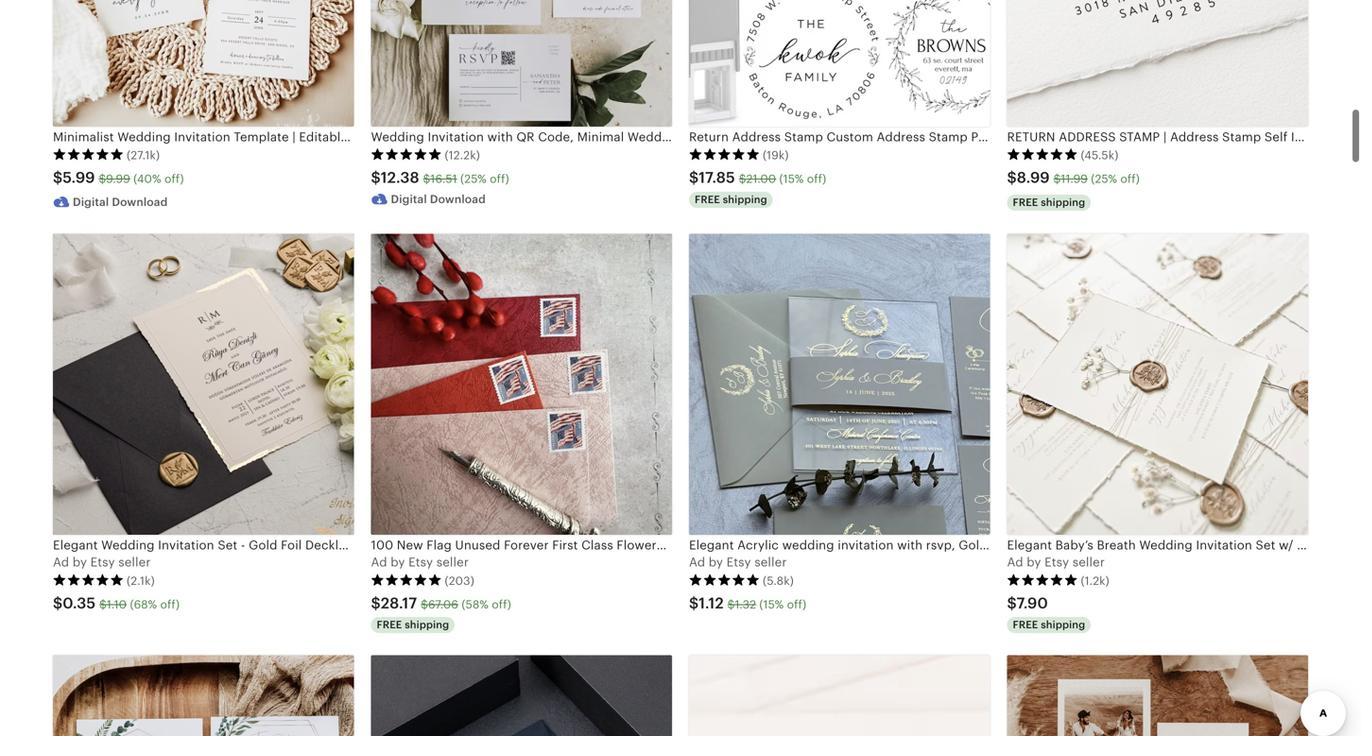 Task type: vqa. For each thing, say whether or not it's contained in the screenshot.
3rd seller from right
yes



Task type: describe. For each thing, give the bounding box(es) containing it.
(25% for 12.38
[[460, 173, 487, 186]]

(2.1k)
[[127, 575, 155, 587]]

$ 8.99 $ 11.99 (25% off)
[[1007, 169, 1140, 186]]

a for 28.17
[[371, 556, 380, 570]]

off) for 8.99
[[1121, 173, 1140, 186]]

a d b y etsy seller for 1.12
[[689, 556, 787, 570]]

$ 17.85 $ 21.00 (15% off) free shipping
[[689, 169, 827, 205]]

(203)
[[445, 575, 474, 587]]

0.35
[[63, 595, 96, 612]]

(12.2k)
[[445, 149, 480, 162]]

17.85
[[699, 169, 735, 186]]

elegant baby's breath wedding invitation set w/ deckled edge, khaki thread wrap & wax seal, traditional minimal bohemian trendy style invite image
[[1007, 234, 1308, 535]]

free inside $ 17.85 $ 21.00 (15% off) free shipping
[[695, 194, 720, 205]]

seller for 0.35
[[118, 556, 151, 570]]

download for 12.38
[[430, 193, 486, 205]]

5 out of 5 stars image for (2.1k)
[[53, 574, 124, 587]]

(68%
[[130, 599, 157, 611]]

(15% for 17.85
[[780, 173, 804, 186]]

minimalist wedding invitation template | editable minimalist wedding invite | modern wedding invite | photo wedding invitation | m4 image
[[53, 0, 354, 127]]

a d b y etsy seller for 28.17
[[371, 556, 469, 570]]

off) for 28.17
[[492, 599, 511, 611]]

4 y from the left
[[1035, 556, 1041, 570]]

4 etsy from the left
[[1045, 556, 1069, 570]]

$ inside the $ 5.99 $ 9.99 (40% off)
[[99, 173, 106, 186]]

5 out of 5 stars image for (45.5k)
[[1007, 148, 1078, 161]]

100 new flag unused forever first class flowers wedding invitation celebration anniversary vintage image
[[371, 234, 672, 535]]

digital for 12.38
[[391, 193, 427, 205]]

wedding invitation with qr code, minimal wedding invite suite, modern invite, simple editable invite template, #mm2 image
[[371, 0, 672, 127]]

(1.2k)
[[1081, 575, 1110, 587]]

off) for 17.85
[[807, 173, 827, 186]]

$ 0.35 $ 1.10 (68% off)
[[53, 595, 180, 612]]

$ inside $ 1.12 $ 1.32 (15% off)
[[728, 599, 735, 611]]

5 out of 5 stars image for (1.2k)
[[1007, 574, 1078, 587]]

elegant acrylic wedding invitation with rsvp, gold foil wedding invite, personalized wedding invitation kit with rosegold foil, silver foil. image
[[689, 234, 990, 535]]

$ 5.99 $ 9.99 (40% off)
[[53, 169, 184, 186]]

5 out of 5 stars image for (203)
[[371, 574, 442, 587]]

5 out of 5 stars image for (12.2k)
[[371, 148, 442, 161]]

seller for 28.17
[[437, 556, 469, 570]]

d for 28.17
[[379, 556, 387, 570]]

11.99
[[1061, 173, 1088, 186]]

a for 0.35
[[53, 556, 61, 570]]

off) for 1.12
[[787, 599, 807, 611]]

digital download for 5.99
[[73, 196, 168, 208]]

shipping inside $ 7.90 free shipping
[[1041, 619, 1086, 631]]

shipping inside $ 17.85 $ 21.00 (15% off) free shipping
[[723, 194, 767, 205]]

(25% for 8.99
[[1091, 173, 1117, 186]]

$ 1.12 $ 1.32 (15% off)
[[689, 595, 807, 612]]



Task type: locate. For each thing, give the bounding box(es) containing it.
a d b y etsy seller up (1.2k)
[[1007, 556, 1105, 570]]

off) inside $ 1.12 $ 1.32 (15% off)
[[787, 599, 807, 611]]

shipping down 21.00
[[723, 194, 767, 205]]

2 a from the left
[[371, 556, 380, 570]]

1 horizontal spatial digital
[[391, 193, 427, 205]]

5 out of 5 stars image up 12.38
[[371, 148, 442, 161]]

a d b y etsy seller up (203)
[[371, 556, 469, 570]]

d up 0.35
[[61, 556, 69, 570]]

etsy up "28.17"
[[409, 556, 433, 570]]

(15% inside $ 1.12 $ 1.32 (15% off)
[[760, 599, 784, 611]]

a up $ 1.12 $ 1.32 (15% off)
[[689, 556, 698, 570]]

b for 28.17
[[391, 556, 399, 570]]

2 y from the left
[[398, 556, 405, 570]]

off) right (40% at the left top
[[164, 173, 184, 186]]

1 horizontal spatial digital download
[[391, 193, 486, 205]]

b up 0.35
[[73, 556, 81, 570]]

2 etsy from the left
[[409, 556, 433, 570]]

off) right 16.51
[[490, 173, 509, 186]]

seller for 1.12
[[755, 556, 787, 570]]

a for 1.12
[[689, 556, 698, 570]]

a up $ 7.90 free shipping at the bottom right of page
[[1007, 556, 1016, 570]]

$ inside $ 7.90 free shipping
[[1007, 595, 1017, 612]]

4 seller from the left
[[1073, 556, 1105, 570]]

off) down (5.8k)
[[787, 599, 807, 611]]

2 b from the left
[[391, 556, 399, 570]]

$ 12.38 $ 16.51 (25% off)
[[371, 169, 509, 186]]

0 horizontal spatial (25%
[[460, 173, 487, 186]]

shipping inside the $ 28.17 $ 67.06 (58% off) free shipping
[[405, 619, 449, 631]]

2 seller from the left
[[437, 556, 469, 570]]

a up the $ 28.17 $ 67.06 (58% off) free shipping
[[371, 556, 380, 570]]

d up 7.90 in the bottom right of the page
[[1016, 556, 1024, 570]]

5 out of 5 stars image
[[53, 148, 124, 161], [371, 148, 442, 161], [689, 148, 760, 161], [1007, 148, 1078, 161], [53, 574, 124, 587], [371, 574, 442, 587], [689, 574, 760, 587], [1007, 574, 1078, 587]]

free down "17.85"
[[695, 194, 720, 205]]

off) right 11.99
[[1121, 173, 1140, 186]]

(5.8k)
[[763, 575, 794, 587]]

1 b from the left
[[73, 556, 81, 570]]

off)
[[164, 173, 184, 186], [490, 173, 509, 186], [807, 173, 827, 186], [1121, 173, 1140, 186], [160, 599, 180, 611], [492, 599, 511, 611], [787, 599, 807, 611]]

a d b y etsy seller up $ 1.12 $ 1.32 (15% off)
[[689, 556, 787, 570]]

$ inside $ 0.35 $ 1.10 (68% off)
[[99, 599, 107, 611]]

y for 1.12
[[716, 556, 723, 570]]

2 d from the left
[[379, 556, 387, 570]]

b for 0.35
[[73, 556, 81, 570]]

5.99
[[63, 169, 95, 186]]

y up 1.12
[[716, 556, 723, 570]]

$ 7.90 free shipping
[[1007, 595, 1086, 631]]

1 horizontal spatial (25%
[[1091, 173, 1117, 186]]

y
[[80, 556, 87, 570], [398, 556, 405, 570], [716, 556, 723, 570], [1035, 556, 1041, 570]]

3 seller from the left
[[755, 556, 787, 570]]

5 out of 5 stars image for (27.1k)
[[53, 148, 124, 161]]

(25% inside $ 12.38 $ 16.51 (25% off)
[[460, 173, 487, 186]]

d up 1.12
[[697, 556, 705, 570]]

b for 1.12
[[709, 556, 717, 570]]

4 b from the left
[[1027, 556, 1035, 570]]

digital down 12.38
[[391, 193, 427, 205]]

3 a from the left
[[689, 556, 698, 570]]

digital for 5.99
[[73, 196, 109, 208]]

1 a d b y etsy seller from the left
[[53, 556, 151, 570]]

b
[[73, 556, 81, 570], [391, 556, 399, 570], [709, 556, 717, 570], [1027, 556, 1035, 570]]

0 horizontal spatial digital
[[73, 196, 109, 208]]

off) inside $ 8.99 $ 11.99 (25% off)
[[1121, 173, 1140, 186]]

digital download down 9.99
[[73, 196, 168, 208]]

etsy up $ 0.35 $ 1.10 (68% off) at bottom left
[[90, 556, 115, 570]]

(19k)
[[763, 149, 789, 162]]

off) inside $ 12.38 $ 16.51 (25% off)
[[490, 173, 509, 186]]

1.12
[[699, 595, 724, 612]]

download down 16.51
[[430, 193, 486, 205]]

1 seller from the left
[[118, 556, 151, 570]]

d for 0.35
[[61, 556, 69, 570]]

etsy for 0.35
[[90, 556, 115, 570]]

5 out of 5 stars image up "17.85"
[[689, 148, 760, 161]]

5 out of 5 stars image for (5.8k)
[[689, 574, 760, 587]]

shipping down 11.99
[[1041, 196, 1086, 208]]

a up $ 0.35 $ 1.10 (68% off) at bottom left
[[53, 556, 61, 570]]

5 out of 5 stars image up 8.99
[[1007, 148, 1078, 161]]

5 out of 5 stars image up 1.12
[[689, 574, 760, 587]]

y up 0.35
[[80, 556, 87, 570]]

etsy for 28.17
[[409, 556, 433, 570]]

16.51
[[431, 173, 457, 186]]

off) inside $ 17.85 $ 21.00 (15% off) free shipping
[[807, 173, 827, 186]]

shipping down 7.90 in the bottom right of the page
[[1041, 619, 1086, 631]]

1.10
[[107, 599, 127, 611]]

67.06
[[428, 599, 459, 611]]

off) for 0.35
[[160, 599, 180, 611]]

5 out of 5 stars image for (19k)
[[689, 148, 760, 161]]

0 horizontal spatial download
[[112, 196, 168, 208]]

off) right "(58%"
[[492, 599, 511, 611]]

download for 5.99
[[112, 196, 168, 208]]

$ 28.17 $ 67.06 (58% off) free shipping
[[371, 595, 511, 631]]

download
[[430, 193, 486, 205], [112, 196, 168, 208]]

0 horizontal spatial digital download
[[73, 196, 168, 208]]

3 d from the left
[[697, 556, 705, 570]]

1 etsy from the left
[[90, 556, 115, 570]]

(25% down (45.5k) on the right top of page
[[1091, 173, 1117, 186]]

etsy up $ 1.12 $ 1.32 (15% off)
[[727, 556, 751, 570]]

seller
[[118, 556, 151, 570], [437, 556, 469, 570], [755, 556, 787, 570], [1073, 556, 1105, 570]]

4 d from the left
[[1016, 556, 1024, 570]]

a d b y etsy seller up the (2.1k)
[[53, 556, 151, 570]]

$ inside $ 12.38 $ 16.51 (25% off)
[[423, 173, 431, 186]]

4 a from the left
[[1007, 556, 1016, 570]]

etsy
[[90, 556, 115, 570], [409, 556, 433, 570], [727, 556, 751, 570], [1045, 556, 1069, 570]]

d for 1.12
[[697, 556, 705, 570]]

12.38
[[381, 169, 419, 186]]

1 d from the left
[[61, 556, 69, 570]]

(15% inside $ 17.85 $ 21.00 (15% off) free shipping
[[780, 173, 804, 186]]

digital download
[[391, 193, 486, 205], [73, 196, 168, 208]]

$ inside $ 8.99 $ 11.99 (25% off)
[[1054, 173, 1061, 186]]

download down (40% at the left top
[[112, 196, 168, 208]]

2 (25% from the left
[[1091, 173, 1117, 186]]

3 b from the left
[[709, 556, 717, 570]]

1 a from the left
[[53, 556, 61, 570]]

b up 1.12
[[709, 556, 717, 570]]

1 y from the left
[[80, 556, 87, 570]]

off) for 12.38
[[490, 173, 509, 186]]

1 vertical spatial (15%
[[760, 599, 784, 611]]

a d b y etsy seller
[[53, 556, 151, 570], [371, 556, 469, 570], [689, 556, 787, 570], [1007, 556, 1105, 570]]

(15% down (19k) on the right top of the page
[[780, 173, 804, 186]]

return address stamp | address stamp self inking | custom stamp | custom address stamp | personalized address stamp | premium stamp image
[[1007, 0, 1308, 127]]

(27.1k)
[[127, 149, 160, 162]]

(25% down (12.2k)
[[460, 173, 487, 186]]

seller up (5.8k)
[[755, 556, 787, 570]]

digital
[[391, 193, 427, 205], [73, 196, 109, 208]]

$
[[53, 169, 63, 186], [371, 169, 381, 186], [689, 169, 699, 186], [1007, 169, 1017, 186], [99, 173, 106, 186], [423, 173, 431, 186], [739, 173, 746, 186], [1054, 173, 1061, 186], [53, 595, 63, 612], [371, 595, 381, 612], [689, 595, 699, 612], [1007, 595, 1017, 612], [99, 599, 107, 611], [421, 599, 428, 611], [728, 599, 735, 611]]

seller up (1.2k)
[[1073, 556, 1105, 570]]

1 horizontal spatial download
[[430, 193, 486, 205]]

seller up the (2.1k)
[[118, 556, 151, 570]]

y up "28.17"
[[398, 556, 405, 570]]

2 a d b y etsy seller from the left
[[371, 556, 469, 570]]

digital download for 12.38
[[391, 193, 486, 205]]

shipping down 67.06
[[405, 619, 449, 631]]

(25%
[[460, 173, 487, 186], [1091, 173, 1117, 186]]

y for 0.35
[[80, 556, 87, 570]]

4 a d b y etsy seller from the left
[[1007, 556, 1105, 570]]

off) inside $ 0.35 $ 1.10 (68% off)
[[160, 599, 180, 611]]

etsy for 1.12
[[727, 556, 751, 570]]

(58%
[[462, 599, 489, 611]]

free down "28.17"
[[377, 619, 402, 631]]

5 out of 5 stars image up 7.90 in the bottom right of the page
[[1007, 574, 1078, 587]]

y up 7.90 in the bottom right of the page
[[1035, 556, 1041, 570]]

1.32
[[735, 599, 756, 611]]

shipping
[[723, 194, 767, 205], [1041, 196, 1086, 208], [405, 619, 449, 631], [1041, 619, 1086, 631]]

free down 8.99
[[1013, 196, 1038, 208]]

free down 7.90 in the bottom right of the page
[[1013, 619, 1038, 631]]

y for 28.17
[[398, 556, 405, 570]]

free inside the $ 28.17 $ 67.06 (58% off) free shipping
[[377, 619, 402, 631]]

free inside $ 7.90 free shipping
[[1013, 619, 1038, 631]]

(45.5k)
[[1081, 149, 1119, 162]]

(15% for 1.12
[[760, 599, 784, 611]]

off) inside the $ 5.99 $ 9.99 (40% off)
[[164, 173, 184, 186]]

off) for 5.99
[[164, 173, 184, 186]]

21.00
[[746, 173, 776, 186]]

5 out of 5 stars image up 5.99
[[53, 148, 124, 161]]

return address stamp custom address stamp personalized stamp wood stamp self inking stamp calligraphy stamp wedding gift housewarming gift image
[[689, 0, 990, 127]]

28.17
[[381, 595, 417, 612]]

9.99
[[106, 173, 130, 186]]

5 out of 5 stars image up 0.35
[[53, 574, 124, 587]]

(25% inside $ 8.99 $ 11.99 (25% off)
[[1091, 173, 1117, 186]]

digital down 5.99
[[73, 196, 109, 208]]

elegant wedding invitation set -  gold foil deckle edge invitations with wax seal - minimalist black envelope - wedding invitation gigi image
[[53, 234, 354, 535]]

3 y from the left
[[716, 556, 723, 570]]

(40%
[[133, 173, 161, 186]]

7.90
[[1017, 595, 1048, 612]]

0 vertical spatial (15%
[[780, 173, 804, 186]]

a d b y etsy seller for 0.35
[[53, 556, 151, 570]]

(15%
[[780, 173, 804, 186], [760, 599, 784, 611]]

3 etsy from the left
[[727, 556, 751, 570]]

free shipping
[[1013, 196, 1086, 208]]

b up 7.90 in the bottom right of the page
[[1027, 556, 1035, 570]]

seller up (203)
[[437, 556, 469, 570]]

off) right 21.00
[[807, 173, 827, 186]]

(15% down (5.8k)
[[760, 599, 784, 611]]

1 (25% from the left
[[460, 173, 487, 186]]

d
[[61, 556, 69, 570], [379, 556, 387, 570], [697, 556, 705, 570], [1016, 556, 1024, 570]]

off) right (68%
[[160, 599, 180, 611]]

8.99
[[1017, 169, 1050, 186]]

off) inside the $ 28.17 $ 67.06 (58% off) free shipping
[[492, 599, 511, 611]]

free
[[695, 194, 720, 205], [1013, 196, 1038, 208], [377, 619, 402, 631], [1013, 619, 1038, 631]]

3 a d b y etsy seller from the left
[[689, 556, 787, 570]]

a
[[53, 556, 61, 570], [371, 556, 380, 570], [689, 556, 698, 570], [1007, 556, 1016, 570]]

b up "28.17"
[[391, 556, 399, 570]]

etsy up 7.90 in the bottom right of the page
[[1045, 556, 1069, 570]]

d up "28.17"
[[379, 556, 387, 570]]

5 out of 5 stars image up "28.17"
[[371, 574, 442, 587]]

digital download down 16.51
[[391, 193, 486, 205]]



